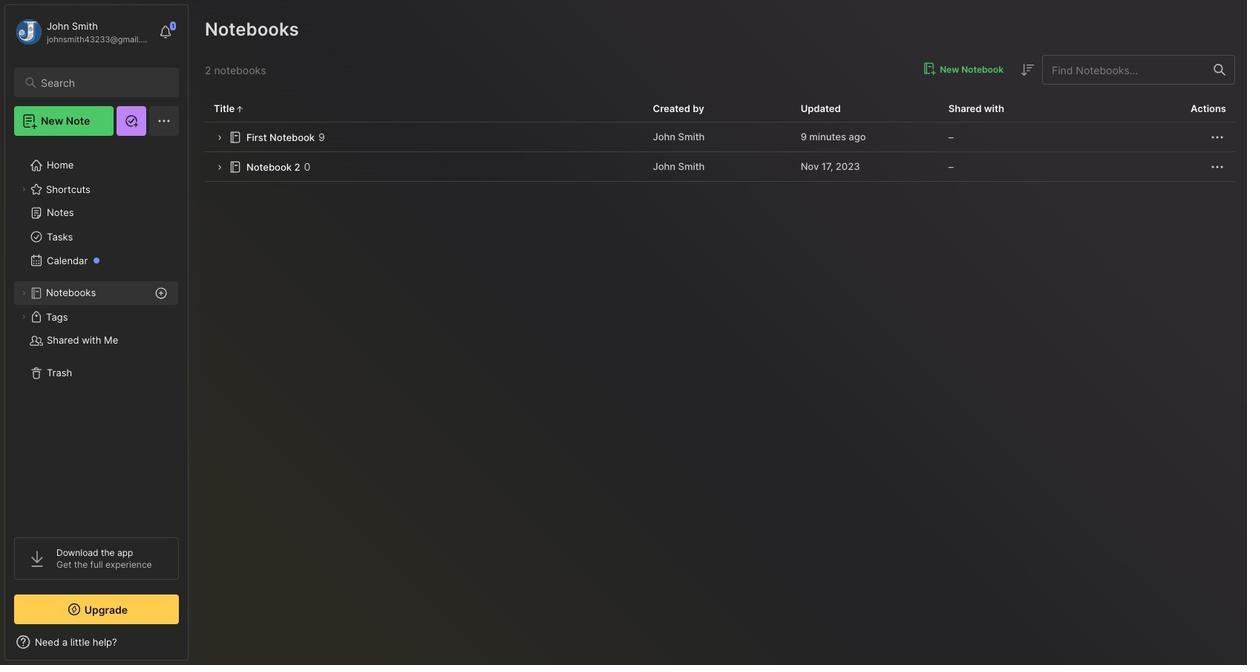 Task type: locate. For each thing, give the bounding box(es) containing it.
sort options image
[[1019, 61, 1037, 79]]

Account field
[[14, 17, 152, 47]]

WHAT'S NEW field
[[5, 631, 188, 654]]

row group
[[205, 123, 1236, 182]]

arrow image
[[214, 162, 225, 173]]

click to collapse image
[[188, 638, 199, 656]]

expand tags image
[[19, 313, 28, 322]]

arrow image
[[214, 132, 225, 144]]

tree
[[5, 145, 188, 524]]

main element
[[0, 0, 193, 666]]

more actions image
[[1209, 128, 1227, 146]]

1 row from the top
[[205, 123, 1236, 152]]

row
[[205, 123, 1236, 152], [205, 152, 1236, 182]]

none search field inside main element
[[41, 74, 166, 91]]

tree inside main element
[[5, 145, 188, 524]]

None search field
[[41, 74, 166, 91]]

Sort field
[[1019, 61, 1037, 79]]



Task type: describe. For each thing, give the bounding box(es) containing it.
More actions field
[[1209, 128, 1227, 146]]

expand notebooks image
[[19, 289, 28, 298]]

Find Notebooks… text field
[[1044, 58, 1206, 82]]

2 row from the top
[[205, 152, 1236, 182]]

Search text field
[[41, 76, 166, 90]]



Task type: vqa. For each thing, say whether or not it's contained in the screenshot.
widgets
no



